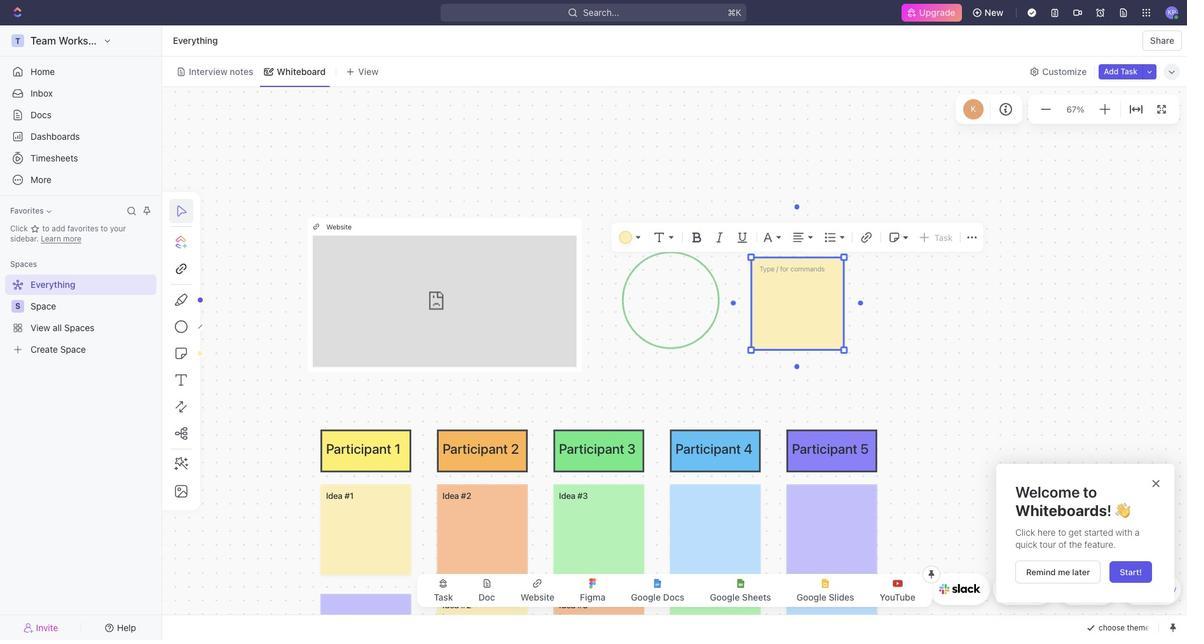 Task type: describe. For each thing, give the bounding box(es) containing it.
google docs
[[631, 592, 684, 603]]

whiteboard link
[[274, 63, 326, 80]]

later
[[1072, 567, 1090, 577]]

more
[[63, 234, 81, 244]]

your
[[110, 224, 126, 233]]

learn more link
[[41, 234, 81, 244]]

google docs button
[[621, 578, 695, 603]]

kp
[[1168, 8, 1176, 16]]

new
[[985, 7, 1003, 18]]

all
[[53, 322, 62, 333]]

to left the your
[[101, 224, 108, 233]]

a
[[1135, 527, 1140, 538]]

favorites
[[10, 206, 44, 216]]

tree inside "sidebar" navigation
[[5, 275, 156, 360]]

google for google slides
[[797, 592, 826, 603]]

inbox
[[31, 88, 53, 99]]

task inside button
[[1121, 66, 1138, 76]]

get
[[1069, 527, 1082, 538]]

!
[[1107, 502, 1112, 519]]

docs inside google docs button
[[663, 592, 684, 603]]

kp button
[[1162, 3, 1182, 23]]

⌘k
[[728, 7, 741, 18]]

click for click
[[10, 224, 30, 233]]

welcome to whiteboards ! 👋
[[1015, 483, 1130, 519]]

view button
[[342, 57, 448, 86]]

youtube button
[[870, 578, 926, 603]]

here
[[1038, 527, 1056, 538]]

share button
[[1142, 31, 1182, 51]]

with
[[1116, 527, 1133, 538]]

start! button
[[1110, 561, 1152, 583]]

favorites
[[67, 224, 99, 233]]

k
[[971, 104, 976, 114]]

0 horizontal spatial everything link
[[5, 275, 154, 295]]

the
[[1069, 539, 1082, 550]]

search...
[[583, 7, 619, 18]]

0 vertical spatial everything link
[[170, 33, 221, 48]]

google sheets button
[[700, 578, 781, 603]]

favorites button
[[5, 203, 56, 219]]

new button
[[967, 3, 1011, 23]]

google for google docs
[[631, 592, 661, 603]]

create space
[[31, 344, 86, 355]]

home
[[31, 66, 55, 77]]

home link
[[5, 62, 156, 82]]

sidebar.
[[10, 234, 39, 244]]

add
[[1104, 66, 1119, 76]]

67%
[[1067, 104, 1084, 114]]

dropdown menu image
[[838, 229, 847, 246]]

share
[[1150, 35, 1174, 46]]

help button
[[85, 619, 156, 637]]

welcome
[[1015, 483, 1080, 501]]

docs link
[[5, 105, 156, 125]]

remind
[[1026, 567, 1056, 577]]

of
[[1059, 539, 1067, 550]]

learn more
[[41, 234, 81, 244]]

more button
[[5, 170, 156, 190]]

to add favorites to your sidebar.
[[10, 224, 126, 244]]

excel & csv
[[1135, 586, 1177, 594]]

view all spaces
[[31, 322, 94, 333]]

team workspace
[[31, 35, 111, 46]]

team
[[31, 35, 56, 46]]

create
[[31, 344, 58, 355]]

to inside welcome to whiteboards ! 👋
[[1083, 483, 1097, 501]]

click here to get started with a quick tour of the feature.
[[1015, 527, 1142, 550]]

figma button
[[570, 578, 616, 603]]

add task
[[1104, 66, 1138, 76]]

started
[[1084, 527, 1113, 538]]

customize button
[[1026, 63, 1091, 80]]

excel
[[1135, 586, 1153, 594]]

inbox link
[[5, 83, 156, 104]]

0 horizontal spatial website
[[326, 223, 352, 231]]

×
[[1152, 474, 1160, 492]]



Task type: locate. For each thing, give the bounding box(es) containing it.
0 horizontal spatial everything
[[31, 279, 75, 290]]

0 vertical spatial click
[[10, 224, 30, 233]]

view for view all spaces
[[31, 322, 50, 333]]

quick
[[1015, 539, 1037, 550]]

1 horizontal spatial docs
[[663, 592, 684, 603]]

2 horizontal spatial google
[[797, 592, 826, 603]]

upgrade
[[919, 7, 955, 18]]

invite button
[[5, 619, 77, 637]]

help button
[[85, 619, 156, 637]]

help
[[117, 622, 136, 633]]

click
[[10, 224, 30, 233], [1015, 527, 1035, 538]]

add
[[52, 224, 65, 233]]

1 vertical spatial website
[[521, 592, 555, 603]]

2 vertical spatial task
[[434, 592, 453, 603]]

tour
[[1040, 539, 1056, 550]]

dashboards
[[31, 131, 80, 142]]

1 vertical spatial task
[[935, 232, 953, 243]]

website
[[326, 223, 352, 231], [521, 592, 555, 603]]

0 vertical spatial spaces
[[10, 259, 37, 269]]

0 horizontal spatial task
[[434, 592, 453, 603]]

0 horizontal spatial space
[[31, 301, 56, 312]]

view for view
[[358, 66, 378, 77]]

docs
[[31, 109, 52, 120], [663, 592, 684, 603]]

1 vertical spatial everything link
[[5, 275, 154, 295]]

1 vertical spatial click
[[1015, 527, 1035, 538]]

interview notes link
[[186, 63, 253, 80]]

to up learn
[[42, 224, 50, 233]]

dashboards link
[[5, 127, 156, 147]]

website inside "button"
[[521, 592, 555, 603]]

click up quick
[[1015, 527, 1035, 538]]

1 vertical spatial task button
[[424, 578, 463, 603]]

0 vertical spatial docs
[[31, 109, 52, 120]]

0 horizontal spatial docs
[[31, 109, 52, 120]]

everything for the top everything link
[[173, 35, 218, 46]]

whiteboard
[[277, 66, 326, 77]]

1 horizontal spatial view
[[358, 66, 378, 77]]

remind me later button
[[1015, 561, 1101, 584]]

tree containing everything
[[5, 275, 156, 360]]

google inside button
[[631, 592, 661, 603]]

task button
[[916, 229, 955, 246], [424, 578, 463, 603]]

1 horizontal spatial everything link
[[170, 33, 221, 48]]

1 horizontal spatial task button
[[916, 229, 955, 246]]

google sheets
[[710, 592, 771, 603]]

doc
[[478, 592, 495, 603]]

google right figma
[[631, 592, 661, 603]]

dialog containing ×
[[996, 464, 1174, 603]]

0 vertical spatial everything
[[173, 35, 218, 46]]

everything link up space link on the left of the page
[[5, 275, 154, 295]]

google for google sheets
[[710, 592, 740, 603]]

timesheets link
[[5, 148, 156, 168]]

view inside button
[[358, 66, 378, 77]]

1 vertical spatial spaces
[[64, 322, 94, 333]]

1 horizontal spatial click
[[1015, 527, 1035, 538]]

1 vertical spatial space
[[60, 344, 86, 355]]

interview
[[189, 66, 227, 77]]

view
[[358, 66, 378, 77], [31, 322, 50, 333]]

csv
[[1162, 586, 1177, 594]]

67% button
[[1064, 102, 1087, 117]]

click inside "sidebar" navigation
[[10, 224, 30, 233]]

everything link up interview on the top left
[[170, 33, 221, 48]]

0 vertical spatial view
[[358, 66, 378, 77]]

spaces
[[10, 259, 37, 269], [64, 322, 94, 333]]

start!
[[1120, 567, 1142, 577]]

1 horizontal spatial google
[[710, 592, 740, 603]]

docs inside docs link
[[31, 109, 52, 120]]

space right space, , element
[[31, 301, 56, 312]]

excel & csv link
[[1120, 574, 1181, 605]]

remind me later
[[1026, 567, 1090, 577]]

notes
[[230, 66, 253, 77]]

2 horizontal spatial task
[[1121, 66, 1138, 76]]

team workspace, , element
[[11, 34, 24, 47]]

0 horizontal spatial google
[[631, 592, 661, 603]]

1 horizontal spatial everything
[[173, 35, 218, 46]]

view inside tree
[[31, 322, 50, 333]]

1 horizontal spatial spaces
[[64, 322, 94, 333]]

click up sidebar.
[[10, 224, 30, 233]]

1 vertical spatial docs
[[663, 592, 684, 603]]

dialog
[[996, 464, 1174, 603]]

add task button
[[1099, 64, 1143, 79]]

upgrade link
[[901, 4, 962, 22]]

workspace
[[59, 35, 111, 46]]

everything inside tree
[[31, 279, 75, 290]]

space link
[[31, 296, 154, 317]]

google slides
[[797, 592, 854, 603]]

everything for the leftmost everything link
[[31, 279, 75, 290]]

2 google from the left
[[710, 592, 740, 603]]

interview notes
[[189, 66, 253, 77]]

create space link
[[5, 340, 154, 360]]

space down view all spaces link
[[60, 344, 86, 355]]

google left the sheets
[[710, 592, 740, 603]]

&
[[1155, 586, 1160, 594]]

doc button
[[468, 578, 505, 603]]

to up whiteboards
[[1083, 483, 1097, 501]]

1 vertical spatial view
[[31, 322, 50, 333]]

to inside click here to get started with a quick tour of the feature.
[[1058, 527, 1066, 538]]

me
[[1058, 567, 1070, 577]]

click inside click here to get started with a quick tour of the feature.
[[1015, 527, 1035, 538]]

space, , element
[[11, 300, 24, 313]]

customize
[[1042, 66, 1087, 77]]

spaces up create space link
[[64, 322, 94, 333]]

1 horizontal spatial task
[[935, 232, 953, 243]]

everything up interview on the top left
[[173, 35, 218, 46]]

0 vertical spatial space
[[31, 301, 56, 312]]

0 vertical spatial website
[[326, 223, 352, 231]]

👋
[[1115, 502, 1130, 519]]

0 horizontal spatial spaces
[[10, 259, 37, 269]]

0 horizontal spatial task button
[[424, 578, 463, 603]]

figma
[[580, 592, 605, 603]]

google left slides
[[797, 592, 826, 603]]

feature.
[[1085, 539, 1116, 550]]

everything
[[173, 35, 218, 46], [31, 279, 75, 290]]

everything up all
[[31, 279, 75, 290]]

spaces down sidebar.
[[10, 259, 37, 269]]

to
[[42, 224, 50, 233], [101, 224, 108, 233], [1083, 483, 1097, 501], [1058, 527, 1066, 538]]

1 horizontal spatial space
[[60, 344, 86, 355]]

click for click here to get started with a quick tour of the feature.
[[1015, 527, 1035, 538]]

to up the of
[[1058, 527, 1066, 538]]

learn
[[41, 234, 61, 244]]

0 horizontal spatial view
[[31, 322, 50, 333]]

google slides button
[[786, 578, 864, 603]]

space
[[31, 301, 56, 312], [60, 344, 86, 355]]

1 vertical spatial everything
[[31, 279, 75, 290]]

slides
[[829, 592, 854, 603]]

more
[[31, 174, 52, 185]]

sidebar navigation
[[0, 25, 165, 640]]

view all spaces link
[[5, 318, 154, 338]]

0 vertical spatial task button
[[916, 229, 955, 246]]

view button
[[342, 63, 383, 80]]

website button
[[510, 578, 565, 603]]

google
[[631, 592, 661, 603], [710, 592, 740, 603], [797, 592, 826, 603]]

timesheets
[[31, 153, 78, 163]]

invite user image
[[23, 622, 33, 634]]

0 horizontal spatial click
[[10, 224, 30, 233]]

0 vertical spatial task
[[1121, 66, 1138, 76]]

tree
[[5, 275, 156, 360]]

s
[[15, 301, 20, 311]]

1 horizontal spatial website
[[521, 592, 555, 603]]

invite
[[36, 622, 58, 633]]

× button
[[1152, 474, 1160, 492]]

3 google from the left
[[797, 592, 826, 603]]

1 google from the left
[[631, 592, 661, 603]]



Task type: vqa. For each thing, say whether or not it's contained in the screenshot.
INVITE USER icon
yes



